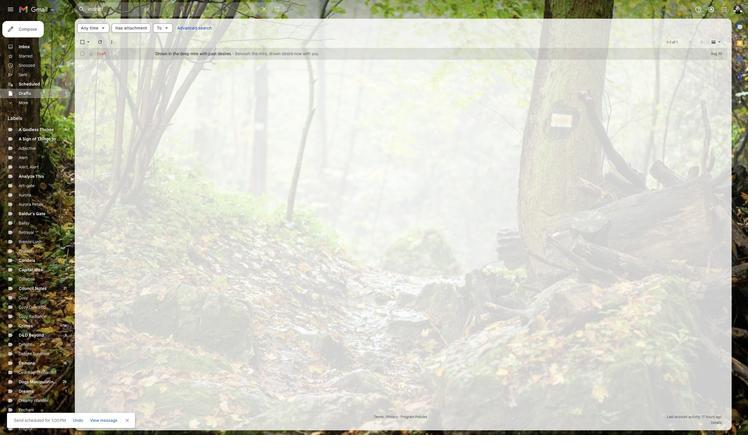 Task type: describe. For each thing, give the bounding box(es) containing it.
aurora petals
[[19, 202, 43, 207]]

send scheduled for 1:00 pm
[[14, 418, 66, 423]]

notes
[[35, 286, 47, 291]]

ballsy link
[[19, 221, 30, 226]]

analyze
[[19, 174, 35, 179]]

analyze this
[[19, 174, 44, 179]]

delight sunshine
[[19, 352, 50, 357]]

petals
[[32, 202, 43, 207]]

details link
[[711, 421, 722, 425]]

enchant
[[19, 408, 34, 413]]

baldur's gate
[[19, 211, 45, 217]]

labels heading
[[8, 116, 62, 122]]

of for a sign of things to come
[[32, 136, 36, 142]]

aug 30
[[711, 51, 722, 56]]

21 for candela
[[63, 258, 67, 263]]

cozy for cozy dewdrop
[[19, 305, 28, 310]]

sunshine
[[33, 352, 50, 357]]

breeze lush
[[19, 239, 42, 245]]

search mail image
[[77, 4, 87, 15]]

15
[[97, 421, 100, 425]]

art-gate
[[19, 183, 35, 188]]

alert containing send scheduled for 1:00 pm
[[7, 13, 739, 428]]

alert link
[[19, 155, 28, 160]]

1 with from the left
[[200, 51, 207, 56]]

sign
[[23, 136, 31, 142]]

adjective
[[19, 146, 36, 151]]

1 · from the left
[[385, 415, 385, 419]]

starred link
[[19, 53, 33, 59]]

deep
[[180, 51, 189, 56]]

scheduled
[[25, 418, 44, 423]]

drown in the deep mire with past desires - beneath the mire, drown desire now with you
[[155, 51, 318, 56]]

advanced search options image
[[271, 3, 283, 15]]

attachment
[[124, 25, 147, 31]]

sent link
[[19, 72, 27, 77]]

program
[[401, 415, 414, 419]]

1 for analyze this
[[65, 174, 67, 179]]

footer inside 'main content'
[[75, 414, 727, 426]]

cozy radiance
[[19, 314, 46, 319]]

2 horizontal spatial of
[[672, 40, 675, 44]]

time
[[90, 25, 99, 31]]

desires
[[218, 51, 231, 56]]

cozy link
[[19, 295, 28, 301]]

cozy dewdrop
[[19, 305, 46, 310]]

toggle split pane mode image
[[711, 39, 717, 45]]

draft
[[97, 51, 106, 56]]

dogs manipulating time link
[[19, 380, 67, 385]]

0 vertical spatial alert
[[19, 155, 28, 160]]

baldur's gate link
[[19, 211, 45, 217]]

desire
[[282, 51, 293, 56]]

privacy
[[386, 415, 398, 419]]

brutality
[[19, 249, 34, 254]]

inbox link
[[19, 44, 30, 49]]

1 vertical spatial dewdrop
[[19, 370, 35, 376]]

2 gb from the left
[[101, 421, 106, 425]]

0 vertical spatial enchanted
[[37, 370, 56, 376]]

betrayal
[[19, 230, 34, 235]]

support image
[[695, 6, 702, 13]]

30
[[718, 51, 722, 56]]

advanced search button
[[175, 23, 214, 33]]

betrayal link
[[19, 230, 34, 235]]

undo alert
[[71, 416, 85, 426]]

147
[[61, 44, 67, 49]]

inbox
[[19, 44, 30, 49]]

in
[[168, 51, 172, 56]]

1 for baldur's gate
[[65, 212, 67, 216]]

1 vertical spatial enchanted
[[19, 417, 39, 422]]

activity:
[[688, 415, 701, 419]]

godless
[[23, 127, 39, 132]]

ago
[[716, 415, 722, 419]]

aurora for aurora link
[[19, 193, 31, 198]]

dewdrop enchanted
[[19, 370, 56, 376]]

0 vertical spatial dewdrop
[[29, 305, 46, 310]]

has
[[115, 25, 123, 31]]

now
[[294, 51, 302, 56]]

dogs manipulating time
[[19, 380, 67, 385]]

dreamy wander
[[19, 398, 48, 404]]

1 for a sign of things to come
[[65, 137, 67, 141]]

demons
[[19, 361, 35, 366]]

compose button
[[2, 21, 44, 37]]

has attachment
[[115, 25, 147, 31]]

policies
[[415, 415, 427, 419]]

crimes
[[19, 323, 33, 329]]

–
[[668, 40, 670, 44]]

terms · privacy · program policies
[[374, 415, 427, 419]]

crimes link
[[19, 323, 33, 329]]

enchanted link
[[19, 417, 39, 422]]

candela link
[[19, 258, 35, 263]]

candela
[[19, 258, 35, 263]]

d&d beyond
[[19, 333, 44, 338]]

council notes link
[[19, 286, 47, 291]]

settings image
[[708, 6, 715, 13]]

radiance
[[29, 314, 46, 319]]

art-
[[19, 183, 26, 188]]

breeze
[[19, 239, 32, 245]]

to button
[[153, 23, 173, 33]]

refresh image
[[97, 39, 103, 45]]

alert, alert
[[19, 165, 39, 170]]

beyond
[[29, 333, 44, 338]]



Task type: vqa. For each thing, say whether or not it's contained in the screenshot.
7 to the right
no



Task type: locate. For each thing, give the bounding box(es) containing it.
1 for capital idea
[[65, 268, 67, 272]]

analyze this link
[[19, 174, 44, 179]]

2 · from the left
[[399, 415, 400, 419]]

program policies link
[[401, 415, 427, 419]]

view
[[90, 418, 99, 423]]

0 horizontal spatial ·
[[385, 415, 385, 419]]

0 vertical spatial a
[[19, 127, 22, 132]]

a sign of things to come link
[[19, 136, 68, 142]]

1 vertical spatial aurora
[[19, 202, 31, 207]]

advanced
[[177, 25, 197, 31]]

with
[[200, 51, 207, 56], [303, 51, 311, 56]]

scheduled link
[[19, 82, 40, 87]]

1 vertical spatial 21
[[63, 286, 67, 291]]

1 horizontal spatial alert
[[30, 165, 39, 170]]

gb right 15 on the left bottom of page
[[101, 421, 106, 425]]

1 horizontal spatial with
[[303, 51, 311, 56]]

row
[[75, 48, 727, 60]]

enchanted up manipulating
[[37, 370, 56, 376]]

row inside 'main content'
[[75, 48, 727, 60]]

·
[[385, 415, 385, 419], [399, 415, 400, 419]]

cozy down council
[[19, 295, 28, 301]]

any time
[[81, 25, 99, 31]]

1 vertical spatial of
[[32, 136, 36, 142]]

row containing draft
[[75, 48, 727, 60]]

0 vertical spatial aurora
[[19, 193, 31, 198]]

1 21 from the top
[[63, 258, 67, 263]]

0.15 gb of 15 gb used
[[79, 421, 114, 425]]

last
[[667, 415, 674, 419]]

of right sign
[[32, 136, 36, 142]]

1 horizontal spatial the
[[252, 51, 258, 56]]

drafts
[[19, 91, 31, 96]]

1
[[667, 40, 668, 44], [670, 40, 671, 44], [676, 40, 678, 44], [65, 91, 67, 96], [65, 137, 67, 141], [65, 174, 67, 179], [65, 212, 67, 216], [65, 268, 67, 272], [65, 389, 67, 394]]

aurora down aurora link
[[19, 202, 31, 207]]

of for 0.15 gb of 15 gb used
[[92, 421, 96, 425]]

gb right 0.15
[[87, 421, 92, 425]]

labels
[[8, 116, 22, 122]]

3 cozy from the top
[[19, 314, 28, 319]]

17
[[702, 415, 705, 419]]

1 horizontal spatial gb
[[101, 421, 106, 425]]

· right privacy 'link'
[[399, 415, 400, 419]]

delight for delight link
[[19, 342, 32, 347]]

a for a sign of things to come
[[19, 136, 22, 142]]

any time button
[[77, 23, 109, 33]]

of
[[672, 40, 675, 44], [32, 136, 36, 142], [92, 421, 96, 425]]

council
[[19, 286, 34, 291]]

1 delight from the top
[[19, 342, 32, 347]]

a left godless
[[19, 127, 22, 132]]

of right –
[[672, 40, 675, 44]]

view message
[[90, 418, 117, 423]]

a left sign
[[19, 136, 22, 142]]

cozy for cozy link
[[19, 295, 28, 301]]

alert up alert,
[[19, 155, 28, 160]]

more
[[19, 100, 28, 105]]

0 horizontal spatial the
[[173, 51, 179, 56]]

21 for council notes
[[63, 286, 67, 291]]

dreamy
[[19, 398, 33, 404]]

1 vertical spatial cozy
[[19, 305, 28, 310]]

0 vertical spatial cozy
[[19, 295, 28, 301]]

d&d
[[19, 333, 28, 338]]

used
[[106, 421, 114, 425]]

25
[[63, 380, 67, 384]]

a godless throne
[[19, 127, 54, 132]]

drown
[[269, 51, 281, 56]]

0 horizontal spatial gb
[[87, 421, 92, 425]]

2 aurora from the top
[[19, 202, 31, 207]]

aurora
[[19, 193, 31, 198], [19, 202, 31, 207]]

of left 15 on the left bottom of page
[[92, 421, 96, 425]]

terms
[[374, 415, 384, 419]]

None checkbox
[[79, 39, 85, 45]]

terms link
[[374, 415, 384, 419]]

advanced search
[[177, 25, 212, 31]]

capital
[[19, 267, 33, 273]]

0 horizontal spatial alert
[[19, 155, 28, 160]]

none checkbox inside 'main content'
[[79, 39, 85, 45]]

collapse link
[[19, 277, 35, 282]]

main content
[[75, 19, 732, 431]]

delight for delight sunshine
[[19, 352, 32, 357]]

sent
[[19, 72, 27, 77]]

2 vertical spatial of
[[92, 421, 96, 425]]

alert up analyze this
[[30, 165, 39, 170]]

capital idea link
[[19, 267, 43, 273]]

1 gb from the left
[[87, 421, 92, 425]]

None checkbox
[[79, 51, 85, 57]]

things
[[37, 136, 51, 142]]

dewdrop enchanted link
[[19, 370, 56, 376]]

wander
[[34, 398, 48, 404]]

cozy for cozy radiance
[[19, 314, 28, 319]]

gate
[[26, 183, 35, 188]]

1 a from the top
[[19, 127, 22, 132]]

2 a from the top
[[19, 136, 22, 142]]

last account activity: 17 hours ago details
[[667, 415, 722, 425]]

mire
[[190, 51, 199, 56]]

1 aurora from the top
[[19, 193, 31, 198]]

follow link to manage storage image
[[117, 420, 122, 426]]

cozy up crimes
[[19, 314, 28, 319]]

2 21 from the top
[[63, 286, 67, 291]]

2 the from the left
[[252, 51, 258, 56]]

delight down d&d
[[19, 342, 32, 347]]

0 vertical spatial of
[[672, 40, 675, 44]]

idea
[[34, 267, 43, 273]]

a for a godless throne
[[19, 127, 22, 132]]

gmail image
[[19, 4, 51, 15]]

footer containing terms
[[75, 414, 727, 426]]

delight
[[19, 342, 32, 347], [19, 352, 32, 357]]

privacy link
[[386, 415, 398, 419]]

delight down delight link
[[19, 352, 32, 357]]

-
[[232, 51, 234, 56]]

0 vertical spatial delight
[[19, 342, 32, 347]]

the right the 'in'
[[173, 51, 179, 56]]

more image
[[109, 39, 115, 45]]

aurora petals link
[[19, 202, 43, 207]]

search
[[198, 25, 212, 31]]

footer
[[75, 414, 727, 426]]

aug
[[711, 51, 717, 56]]

1 the from the left
[[173, 51, 179, 56]]

beneath
[[235, 51, 251, 56]]

2 delight from the top
[[19, 352, 32, 357]]

· right terms on the bottom of the page
[[385, 415, 385, 419]]

alert
[[7, 13, 739, 428]]

1 for dreams
[[65, 389, 67, 394]]

main content containing any time
[[75, 19, 732, 431]]

send
[[14, 418, 24, 423]]

you
[[312, 51, 318, 56]]

to
[[52, 136, 56, 142]]

hours
[[706, 415, 715, 419]]

scheduled
[[19, 82, 40, 87]]

2 with from the left
[[303, 51, 311, 56]]

0 horizontal spatial of
[[32, 136, 36, 142]]

enchanted down enchant link
[[19, 417, 39, 422]]

2 vertical spatial cozy
[[19, 314, 28, 319]]

1 vertical spatial alert
[[30, 165, 39, 170]]

of inside labels navigation
[[32, 136, 36, 142]]

1 for drafts
[[65, 91, 67, 96]]

clear search image
[[258, 3, 270, 15]]

1 horizontal spatial ·
[[399, 415, 400, 419]]

council notes
[[19, 286, 47, 291]]

2 cozy from the top
[[19, 305, 28, 310]]

cozy radiance link
[[19, 314, 46, 319]]

snoozed link
[[19, 63, 35, 68]]

0.15
[[79, 421, 86, 425]]

aurora down art-gate link
[[19, 193, 31, 198]]

alert,
[[19, 165, 29, 170]]

past
[[208, 51, 217, 56]]

more button
[[0, 98, 70, 108]]

aurora for aurora petals
[[19, 202, 31, 207]]

1 vertical spatial a
[[19, 136, 22, 142]]

with left you
[[303, 51, 311, 56]]

dreams
[[19, 389, 34, 394]]

to
[[157, 25, 162, 31]]

21
[[63, 258, 67, 263], [63, 286, 67, 291]]

1 vertical spatial delight
[[19, 352, 32, 357]]

has attachment button
[[112, 23, 151, 33]]

the left mire,
[[252, 51, 258, 56]]

None search field
[[75, 2, 285, 16]]

cozy down cozy link
[[19, 305, 28, 310]]

1 horizontal spatial of
[[92, 421, 96, 425]]

ballsy
[[19, 221, 30, 226]]

any
[[81, 25, 89, 31]]

dewdrop down 'demons'
[[19, 370, 35, 376]]

gate
[[36, 211, 45, 217]]

art-gate link
[[19, 183, 35, 188]]

main menu image
[[7, 6, 14, 13]]

tab list
[[732, 19, 748, 414]]

dewdrop
[[29, 305, 46, 310], [19, 370, 35, 376]]

labels navigation
[[0, 19, 75, 435]]

dewdrop up radiance
[[29, 305, 46, 310]]

0 horizontal spatial with
[[200, 51, 207, 56]]

baldur's
[[19, 211, 35, 217]]

details
[[711, 421, 722, 425]]

throne
[[40, 127, 54, 132]]

1 cozy from the top
[[19, 295, 28, 301]]

Search mail text field
[[88, 6, 257, 12]]

account
[[675, 415, 688, 419]]

snoozed
[[19, 63, 35, 68]]

1:00 pm
[[51, 418, 66, 423]]

time
[[57, 380, 67, 385]]

none checkbox inside row
[[79, 51, 85, 57]]

with right mire
[[200, 51, 207, 56]]

0 vertical spatial 21
[[63, 258, 67, 263]]

aurora link
[[19, 193, 31, 198]]



